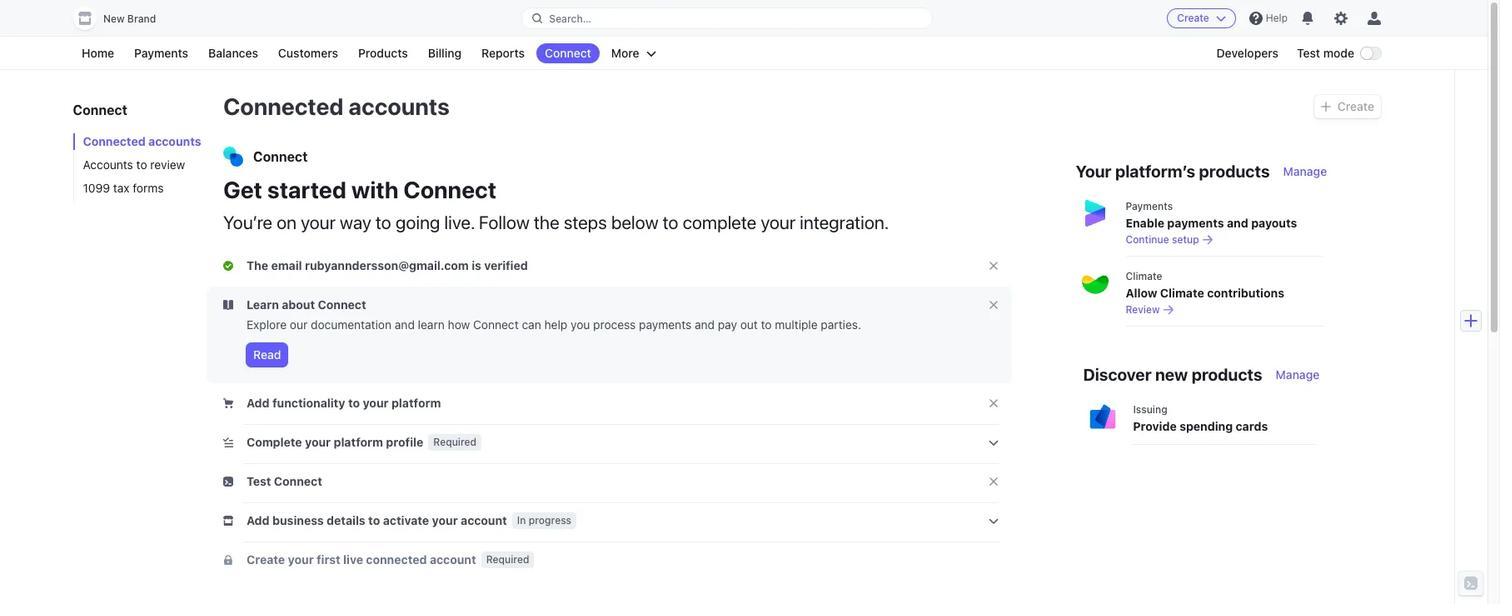 Task type: locate. For each thing, give the bounding box(es) containing it.
svg image inside complete your platform profile dropdown button
[[223, 438, 233, 448]]

products
[[1200, 162, 1271, 181], [1192, 365, 1263, 384]]

accounts up review
[[149, 134, 202, 148]]

0 horizontal spatial create
[[247, 552, 285, 567]]

create button down mode at the top of page
[[1315, 95, 1382, 118]]

Search… search field
[[523, 8, 932, 29]]

payments up 'setup'
[[1168, 216, 1225, 230]]

2 horizontal spatial and
[[1228, 216, 1249, 230]]

1 vertical spatial manage link
[[1276, 367, 1320, 383]]

0 horizontal spatial connected
[[83, 134, 146, 148]]

connect inside learn about connect dropdown button
[[318, 297, 366, 312]]

home
[[82, 46, 114, 60]]

way
[[340, 212, 372, 233]]

1 vertical spatial manage
[[1276, 367, 1320, 382]]

0 vertical spatial manage link
[[1284, 163, 1328, 180]]

1 vertical spatial add
[[247, 513, 270, 527]]

and up continue setup link
[[1228, 216, 1249, 230]]

0 vertical spatial test
[[1298, 46, 1321, 60]]

platform up profile
[[392, 396, 441, 410]]

svg image
[[223, 261, 233, 271], [223, 300, 233, 310], [223, 398, 233, 408], [223, 477, 233, 487], [223, 516, 233, 526], [223, 555, 233, 565]]

connected accounts down customers 'link'
[[223, 92, 450, 120]]

payments right process
[[639, 317, 692, 332]]

1 horizontal spatial payments
[[1126, 200, 1173, 212]]

svg image left complete
[[223, 438, 233, 448]]

required down in
[[486, 553, 530, 566]]

svg image down test mode at the right of the page
[[1322, 102, 1332, 112]]

4 svg image from the top
[[223, 477, 233, 487]]

0 vertical spatial connected accounts
[[223, 92, 450, 120]]

connect inside get started with connect you're on your way to going live. follow the steps below to complete your integration.
[[404, 176, 497, 203]]

connect inside test connect dropdown button
[[274, 474, 322, 488]]

to
[[137, 157, 148, 172], [376, 212, 391, 233], [663, 212, 679, 233], [761, 317, 772, 332], [348, 396, 360, 410], [368, 513, 380, 527]]

to right details
[[368, 513, 380, 527]]

connect
[[545, 46, 592, 60], [73, 102, 128, 117], [253, 149, 308, 164], [404, 176, 497, 203], [318, 297, 366, 312], [473, 317, 519, 332], [274, 474, 322, 488]]

billing
[[428, 46, 462, 60]]

1 horizontal spatial create
[[1178, 12, 1210, 24]]

1 vertical spatial svg image
[[223, 438, 233, 448]]

0 horizontal spatial platform
[[334, 435, 383, 449]]

manage for your platform's products
[[1284, 164, 1328, 178]]

to down connected accounts link
[[137, 157, 148, 172]]

learn about connect button
[[223, 297, 370, 313]]

create button
[[1168, 8, 1237, 28], [1315, 95, 1382, 118]]

payments inside payments enable payments and payouts
[[1168, 216, 1225, 230]]

review link
[[1126, 303, 1324, 317]]

Search… text field
[[523, 8, 932, 29]]

0 vertical spatial required
[[434, 436, 477, 448]]

svg image for create your first live connected account
[[223, 555, 233, 565]]

climate right allow at the top
[[1161, 286, 1205, 300]]

your platform's products
[[1076, 162, 1271, 181]]

6 svg image from the top
[[223, 555, 233, 565]]

1 horizontal spatial svg image
[[1322, 102, 1332, 112]]

your up profile
[[363, 396, 389, 410]]

0 horizontal spatial payments
[[134, 46, 188, 60]]

account inside dropdown button
[[461, 513, 507, 527]]

products
[[358, 46, 408, 60]]

required
[[434, 436, 477, 448], [486, 553, 530, 566]]

about
[[282, 297, 315, 312]]

svg image inside learn about connect dropdown button
[[223, 300, 233, 310]]

1 vertical spatial platform
[[334, 435, 383, 449]]

required right profile
[[434, 436, 477, 448]]

test for test connect
[[247, 474, 271, 488]]

0 horizontal spatial svg image
[[223, 438, 233, 448]]

0 vertical spatial add
[[247, 396, 270, 410]]

5 svg image from the top
[[223, 516, 233, 526]]

manage
[[1284, 164, 1328, 178], [1276, 367, 1320, 382]]

developers link
[[1209, 43, 1288, 63]]

climate allow climate contributions
[[1126, 270, 1285, 300]]

0 vertical spatial accounts
[[349, 92, 450, 120]]

payments inside payments enable payments and payouts
[[1126, 200, 1173, 212]]

0 horizontal spatial test
[[247, 474, 271, 488]]

test for test mode
[[1298, 46, 1321, 60]]

account right "connected"
[[430, 552, 476, 567]]

add business details to activate your account
[[247, 513, 507, 527]]

payments up enable
[[1126, 200, 1173, 212]]

to up complete your platform profile
[[348, 396, 360, 410]]

documentation
[[311, 317, 392, 332]]

learn
[[418, 317, 445, 332]]

products up issuing provide spending cards
[[1192, 365, 1263, 384]]

brand
[[127, 12, 156, 25]]

2 horizontal spatial create
[[1338, 99, 1375, 113]]

0 vertical spatial connected
[[223, 92, 344, 120]]

create
[[1178, 12, 1210, 24], [1338, 99, 1375, 113], [247, 552, 285, 567]]

connect up documentation
[[318, 297, 366, 312]]

reports link
[[473, 43, 533, 63]]

1 vertical spatial payments
[[639, 317, 692, 332]]

connect up business
[[274, 474, 322, 488]]

to right below
[[663, 212, 679, 233]]

0 vertical spatial products
[[1200, 162, 1271, 181]]

1 svg image from the top
[[223, 261, 233, 271]]

verified
[[484, 258, 528, 272]]

and
[[1228, 216, 1249, 230], [395, 317, 415, 332], [695, 317, 715, 332]]

the email rubyanndersson@gmail.com is verified
[[247, 258, 528, 272]]

0 horizontal spatial connected accounts
[[83, 134, 202, 148]]

1 horizontal spatial test
[[1298, 46, 1321, 60]]

and left pay
[[695, 317, 715, 332]]

payouts
[[1252, 216, 1298, 230]]

1 vertical spatial products
[[1192, 365, 1263, 384]]

read link
[[247, 343, 288, 367]]

connected up accounts
[[83, 134, 146, 148]]

and left learn
[[395, 317, 415, 332]]

create button up developers on the top of the page
[[1168, 8, 1237, 28]]

manage link for your platform's products
[[1284, 163, 1328, 180]]

climate up allow at the top
[[1126, 270, 1163, 282]]

account
[[461, 513, 507, 527], [430, 552, 476, 567]]

test left mode at the top of page
[[1298, 46, 1321, 60]]

continue setup link
[[1126, 233, 1324, 247]]

accounts down the products link
[[349, 92, 450, 120]]

accounts to review
[[83, 157, 186, 172]]

test inside dropdown button
[[247, 474, 271, 488]]

create down business
[[247, 552, 285, 567]]

tax
[[114, 181, 130, 195]]

discover new products
[[1084, 365, 1263, 384]]

1 horizontal spatial required
[[486, 553, 530, 566]]

parties.
[[821, 317, 862, 332]]

0 vertical spatial create button
[[1168, 8, 1237, 28]]

payments for payments
[[134, 46, 188, 60]]

svg image for learn about connect
[[223, 300, 233, 310]]

1099
[[83, 181, 110, 195]]

create down mode at the top of page
[[1338, 99, 1375, 113]]

2 add from the top
[[247, 513, 270, 527]]

svg image for complete your platform profile
[[223, 438, 233, 448]]

customers
[[278, 46, 338, 60]]

connect left can at the left bottom of the page
[[473, 317, 519, 332]]

payments
[[1168, 216, 1225, 230], [639, 317, 692, 332]]

svg image inside add business details to activate your account dropdown button
[[223, 516, 233, 526]]

0 vertical spatial account
[[461, 513, 507, 527]]

1 vertical spatial create
[[1338, 99, 1375, 113]]

issuing provide spending cards
[[1134, 403, 1269, 433]]

1 horizontal spatial platform
[[392, 396, 441, 410]]

1 horizontal spatial payments
[[1168, 216, 1225, 230]]

1 vertical spatial accounts
[[149, 134, 202, 148]]

spending
[[1180, 419, 1233, 433]]

add up complete
[[247, 396, 270, 410]]

0 horizontal spatial required
[[434, 436, 477, 448]]

out
[[741, 317, 758, 332]]

3 svg image from the top
[[223, 398, 233, 408]]

account left in
[[461, 513, 507, 527]]

complete
[[247, 435, 302, 449]]

test mode
[[1298, 46, 1355, 60]]

payments
[[134, 46, 188, 60], [1126, 200, 1173, 212]]

accounts to review link
[[73, 157, 207, 173]]

1 add from the top
[[247, 396, 270, 410]]

platform
[[392, 396, 441, 410], [334, 435, 383, 449]]

test down complete
[[247, 474, 271, 488]]

manage link
[[1284, 163, 1328, 180], [1276, 367, 1320, 383]]

svg image inside create button
[[1322, 102, 1332, 112]]

live.
[[445, 212, 475, 233]]

0 vertical spatial manage
[[1284, 164, 1328, 178]]

0 horizontal spatial and
[[395, 317, 415, 332]]

activate
[[383, 513, 429, 527]]

connected accounts up the "accounts to review" link
[[83, 134, 202, 148]]

connect down search…
[[545, 46, 592, 60]]

and inside payments enable payments and payouts
[[1228, 216, 1249, 230]]

billing link
[[420, 43, 470, 63]]

products for your platform's products
[[1200, 162, 1271, 181]]

new
[[103, 12, 125, 25]]

connect up live.
[[404, 176, 497, 203]]

2 vertical spatial create
[[247, 552, 285, 567]]

0 horizontal spatial accounts
[[149, 134, 202, 148]]

0 vertical spatial svg image
[[1322, 102, 1332, 112]]

0 vertical spatial create
[[1178, 12, 1210, 24]]

1 horizontal spatial create button
[[1315, 95, 1382, 118]]

complete
[[683, 212, 757, 233]]

svg image for add functionality to your platform
[[223, 398, 233, 408]]

1099 tax forms
[[83, 181, 164, 195]]

1 vertical spatial payments
[[1126, 200, 1173, 212]]

add functionality to your platform button
[[223, 395, 445, 412]]

discover
[[1084, 365, 1152, 384]]

going
[[396, 212, 440, 233]]

complete your platform profile
[[247, 435, 424, 449]]

accounts
[[349, 92, 450, 120], [149, 134, 202, 148]]

svg image inside test connect dropdown button
[[223, 477, 233, 487]]

payments enable payments and payouts
[[1126, 200, 1298, 230]]

products up payments enable payments and payouts
[[1200, 162, 1271, 181]]

add left business
[[247, 513, 270, 527]]

2 svg image from the top
[[223, 300, 233, 310]]

reports
[[482, 46, 525, 60]]

0 vertical spatial climate
[[1126, 270, 1163, 282]]

0 vertical spatial payments
[[1168, 216, 1225, 230]]

add for add business details to activate your account
[[247, 513, 270, 527]]

platform down add functionality to your platform
[[334, 435, 383, 449]]

1 vertical spatial test
[[247, 474, 271, 488]]

connected
[[366, 552, 427, 567]]

svg image inside add functionality to your platform dropdown button
[[223, 398, 233, 408]]

create up developers "link"
[[1178, 12, 1210, 24]]

in progress
[[517, 514, 572, 527]]

payments down the brand
[[134, 46, 188, 60]]

0 vertical spatial payments
[[134, 46, 188, 60]]

with
[[351, 176, 399, 203]]

connected accounts
[[223, 92, 450, 120], [83, 134, 202, 148]]

connected down customers 'link'
[[223, 92, 344, 120]]

svg image
[[1322, 102, 1332, 112], [223, 438, 233, 448]]

payments link
[[126, 43, 197, 63]]



Task type: vqa. For each thing, say whether or not it's contained in the screenshot.
the right Payment
no



Task type: describe. For each thing, give the bounding box(es) containing it.
0 vertical spatial platform
[[392, 396, 441, 410]]

in
[[517, 514, 526, 527]]

search…
[[549, 12, 592, 25]]

1099 tax forms link
[[73, 180, 207, 197]]

provide
[[1134, 419, 1177, 433]]

svg image for the email rubyanndersson@gmail.com is verified
[[223, 261, 233, 271]]

you're
[[223, 212, 273, 233]]

products link
[[350, 43, 416, 63]]

payments for payments enable payments and payouts
[[1126, 200, 1173, 212]]

complete your platform profile button
[[223, 434, 427, 451]]

connected accounts link
[[73, 133, 207, 150]]

add functionality to your platform
[[247, 396, 441, 410]]

platform's
[[1116, 162, 1196, 181]]

developers
[[1217, 46, 1279, 60]]

below
[[611, 212, 659, 233]]

the
[[247, 258, 268, 272]]

read
[[253, 347, 281, 362]]

live
[[343, 552, 363, 567]]

svg image for test connect
[[223, 477, 233, 487]]

connect link
[[537, 43, 600, 63]]

1 vertical spatial create button
[[1315, 95, 1382, 118]]

1 vertical spatial climate
[[1161, 286, 1205, 300]]

get started with connect you're on your way to going live. follow the steps below to complete your integration.
[[223, 176, 889, 233]]

review
[[1126, 303, 1160, 316]]

business
[[273, 513, 324, 527]]

progress
[[529, 514, 572, 527]]

create your first live connected account
[[247, 552, 476, 567]]

products for discover new products
[[1192, 365, 1263, 384]]

1 vertical spatial account
[[430, 552, 476, 567]]

manage link for discover new products
[[1276, 367, 1320, 383]]

pay
[[718, 317, 737, 332]]

can
[[522, 317, 541, 332]]

follow
[[479, 212, 530, 233]]

your left first
[[288, 552, 314, 567]]

setup
[[1172, 233, 1200, 246]]

your right activate
[[432, 513, 458, 527]]

1 horizontal spatial connected
[[223, 92, 344, 120]]

issuing
[[1134, 403, 1168, 416]]

profile
[[386, 435, 424, 449]]

accounts
[[83, 157, 134, 172]]

add business details to activate your account button
[[223, 512, 511, 529]]

to right way
[[376, 212, 391, 233]]

connect up started
[[253, 149, 308, 164]]

our
[[290, 317, 308, 332]]

balances link
[[200, 43, 267, 63]]

svg image for create
[[1322, 102, 1332, 112]]

1 vertical spatial connected accounts
[[83, 134, 202, 148]]

get
[[223, 176, 263, 203]]

connect up connected accounts link
[[73, 102, 128, 117]]

on
[[277, 212, 297, 233]]

new brand button
[[73, 7, 173, 30]]

1 horizontal spatial and
[[695, 317, 715, 332]]

your
[[1076, 162, 1112, 181]]

new brand
[[103, 12, 156, 25]]

how
[[448, 317, 470, 332]]

0 horizontal spatial payments
[[639, 317, 692, 332]]

learn about connect
[[247, 297, 366, 312]]

steps
[[564, 212, 607, 233]]

continue setup
[[1126, 233, 1200, 246]]

manage for discover new products
[[1276, 367, 1320, 382]]

help button
[[1243, 5, 1295, 32]]

contributions
[[1208, 286, 1285, 300]]

rubyanndersson@gmail.com
[[305, 258, 469, 272]]

cards
[[1236, 419, 1269, 433]]

you
[[571, 317, 590, 332]]

review
[[151, 157, 186, 172]]

0 horizontal spatial create button
[[1168, 8, 1237, 28]]

1 horizontal spatial accounts
[[349, 92, 450, 120]]

the
[[534, 212, 560, 233]]

explore
[[247, 317, 287, 332]]

new
[[1156, 365, 1189, 384]]

email
[[271, 258, 302, 272]]

your down functionality
[[305, 435, 331, 449]]

enable
[[1126, 216, 1165, 230]]

is
[[472, 258, 482, 272]]

customers link
[[270, 43, 347, 63]]

1 vertical spatial required
[[486, 553, 530, 566]]

add for add functionality to your platform
[[247, 396, 270, 410]]

home link
[[73, 43, 123, 63]]

your right 'complete'
[[761, 212, 796, 233]]

first
[[317, 552, 341, 567]]

multiple
[[775, 317, 818, 332]]

balances
[[208, 46, 258, 60]]

1 horizontal spatial connected accounts
[[223, 92, 450, 120]]

test connect
[[247, 474, 322, 488]]

1 vertical spatial connected
[[83, 134, 146, 148]]

svg image for add business details to activate your account
[[223, 516, 233, 526]]

functionality
[[273, 396, 345, 410]]

and for payouts
[[1228, 216, 1249, 230]]

your right "on"
[[301, 212, 336, 233]]

to right out
[[761, 317, 772, 332]]

details
[[327, 513, 366, 527]]

and for learn
[[395, 317, 415, 332]]

learn
[[247, 297, 279, 312]]

started
[[267, 176, 347, 203]]

allow
[[1126, 286, 1158, 300]]

connect inside connect "link"
[[545, 46, 592, 60]]

more
[[612, 46, 640, 60]]

mode
[[1324, 46, 1355, 60]]



